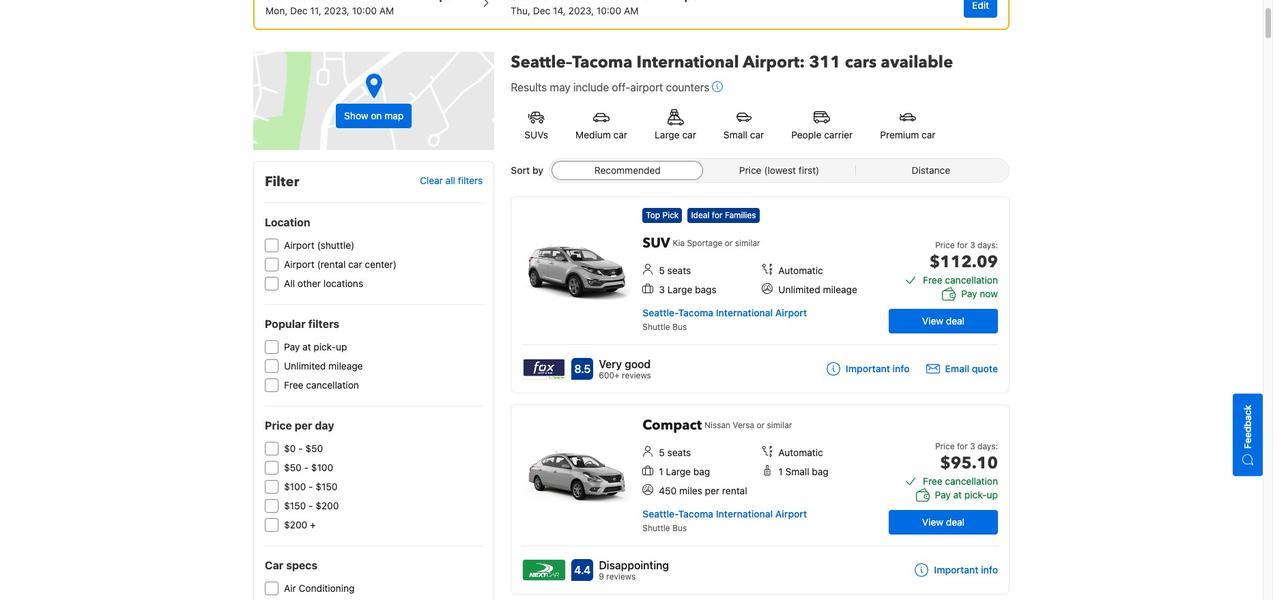 Task type: locate. For each thing, give the bounding box(es) containing it.
2 view from the top
[[922, 517, 944, 528]]

pay for $95.10
[[935, 489, 951, 501]]

similar down families
[[735, 238, 760, 249]]

large for 1
[[666, 466, 691, 478]]

$100 down $50 - $100
[[284, 481, 306, 493]]

pay for $112.09
[[962, 288, 977, 300]]

$112.09
[[930, 251, 998, 274]]

5 down compact
[[659, 447, 665, 459]]

1 vertical spatial for
[[957, 240, 968, 251]]

or right versa
[[757, 421, 765, 431]]

1 seattle-tacoma international airport shuttle bus from the top
[[643, 307, 807, 332]]

up down popular filters
[[336, 341, 347, 353]]

0 horizontal spatial pay at pick-up
[[284, 341, 347, 353]]

small inside small car "button"
[[724, 129, 748, 141]]

cancellation up day
[[306, 380, 359, 391]]

seattle-tacoma international airport button down rental
[[643, 509, 807, 520]]

1 view from the top
[[922, 315, 944, 327]]

similar inside compact nissan versa or similar
[[767, 421, 792, 431]]

1 vertical spatial similar
[[767, 421, 792, 431]]

5 for 3
[[659, 265, 665, 276]]

cancellation down $95.10
[[945, 476, 998, 487]]

for inside price for 3 days: $95.10
[[957, 442, 968, 452]]

2 vertical spatial free
[[923, 476, 943, 487]]

view deal down pay now
[[922, 315, 965, 327]]

price up $112.09 on the top right of the page
[[935, 240, 955, 251]]

2 vertical spatial cancellation
[[945, 476, 998, 487]]

drop-off location element
[[511, 0, 707, 4]]

at
[[302, 341, 311, 353], [953, 489, 962, 501]]

1 horizontal spatial important info
[[934, 565, 998, 576]]

0 vertical spatial $50
[[305, 443, 323, 455]]

free cancellation down $112.09 on the top right of the page
[[923, 274, 998, 286]]

seattle–tacoma
[[511, 51, 633, 74]]

1 horizontal spatial bag
[[812, 466, 829, 478]]

info for top "important info" "button"
[[893, 363, 910, 375]]

0 horizontal spatial dec
[[290, 5, 308, 16]]

1 product card group from the top
[[511, 197, 1014, 394]]

0 vertical spatial pick-
[[314, 341, 336, 353]]

shuttle down 450 at the right of page
[[643, 524, 670, 534]]

5 seats for 3
[[659, 265, 691, 276]]

if you choose one, you'll need to make your own way there - but prices can be a lot lower. image
[[712, 81, 723, 92]]

0 vertical spatial up
[[336, 341, 347, 353]]

seats up 3 large bags
[[667, 265, 691, 276]]

suv
[[643, 234, 670, 253]]

0 vertical spatial seats
[[667, 265, 691, 276]]

1 horizontal spatial at
[[953, 489, 962, 501]]

1 vertical spatial info
[[981, 565, 998, 576]]

1 5 from the top
[[659, 265, 665, 276]]

view deal button for $95.10
[[889, 511, 998, 535]]

0 vertical spatial view deal button
[[889, 309, 998, 334]]

1 seats from the top
[[667, 265, 691, 276]]

filter
[[265, 173, 299, 191]]

free
[[923, 274, 943, 286], [284, 380, 303, 391], [923, 476, 943, 487]]

view for $112.09
[[922, 315, 944, 327]]

0 horizontal spatial am
[[379, 5, 394, 16]]

5 seats up 3 large bags
[[659, 265, 691, 276]]

1 deal from the top
[[946, 315, 965, 327]]

1 shuttle from the top
[[643, 322, 670, 332]]

important info for top "important info" "button"
[[846, 363, 910, 375]]

- down $100 - $150
[[309, 500, 313, 512]]

ideal for families
[[691, 210, 756, 221]]

3
[[970, 240, 975, 251], [659, 284, 665, 296], [970, 442, 975, 452]]

am inside drop-off date element
[[624, 5, 639, 16]]

view deal down $95.10
[[922, 517, 965, 528]]

$150
[[316, 481, 338, 493], [284, 500, 306, 512]]

view deal button down pay now
[[889, 309, 998, 334]]

1 days: from the top
[[978, 240, 998, 251]]

car right the medium
[[614, 129, 627, 141]]

2 am from the left
[[624, 5, 639, 16]]

nissan
[[705, 421, 731, 431]]

product card group
[[511, 197, 1014, 394], [511, 405, 1014, 595]]

1 am from the left
[[379, 5, 394, 16]]

airport (rental car center)
[[284, 259, 397, 270]]

1 vertical spatial seattle-
[[643, 509, 678, 520]]

2 days: from the top
[[978, 442, 998, 452]]

reviews inside very good 600+ reviews
[[622, 371, 651, 381]]

2 shuttle from the top
[[643, 524, 670, 534]]

5
[[659, 265, 665, 276], [659, 447, 665, 459]]

deal down pay now
[[946, 315, 965, 327]]

at down popular filters
[[302, 341, 311, 353]]

bag
[[693, 466, 710, 478], [812, 466, 829, 478]]

all
[[284, 278, 295, 289]]

- right the $0
[[298, 443, 303, 455]]

5 seats
[[659, 265, 691, 276], [659, 447, 691, 459]]

days: up $112.09 on the top right of the page
[[978, 240, 998, 251]]

bus
[[672, 322, 687, 332], [672, 524, 687, 534]]

car inside "button"
[[682, 129, 696, 141]]

0 vertical spatial similar
[[735, 238, 760, 249]]

free cancellation for $112.09
[[923, 274, 998, 286]]

2023, inside "pick-up date" element
[[324, 5, 349, 16]]

1 horizontal spatial pay
[[935, 489, 951, 501]]

0 horizontal spatial small
[[724, 129, 748, 141]]

people carrier button
[[778, 101, 867, 150]]

pick-
[[314, 341, 336, 353], [965, 489, 987, 501]]

price left "(lowest"
[[739, 165, 762, 176]]

pick-up location element
[[266, 0, 462, 4]]

- for $100
[[309, 481, 313, 493]]

0 vertical spatial important info
[[846, 363, 910, 375]]

cancellation
[[945, 274, 998, 286], [306, 380, 359, 391], [945, 476, 998, 487]]

free down $95.10
[[923, 476, 943, 487]]

view deal for $95.10
[[922, 517, 965, 528]]

for inside price for 3 days: $112.09
[[957, 240, 968, 251]]

thu, dec 14, 2023, 10:00 am group
[[511, 0, 707, 18]]

or for compact
[[757, 421, 765, 431]]

11,
[[310, 5, 321, 16]]

0 horizontal spatial important
[[846, 363, 890, 375]]

0 vertical spatial filters
[[458, 175, 483, 187]]

1 vertical spatial reviews
[[606, 572, 636, 582]]

seattle-tacoma international airport shuttle bus
[[643, 307, 807, 332], [643, 509, 807, 534]]

$150 up the $150 - $200
[[316, 481, 338, 493]]

0 horizontal spatial pay
[[284, 341, 300, 353]]

10:00
[[352, 5, 377, 16], [597, 5, 621, 16]]

0 vertical spatial free
[[923, 274, 943, 286]]

0 vertical spatial product card group
[[511, 197, 1014, 394]]

dec left 11,
[[290, 5, 308, 16]]

0 horizontal spatial $150
[[284, 500, 306, 512]]

cancellation for $95.10
[[945, 476, 998, 487]]

0 horizontal spatial 10:00
[[352, 5, 377, 16]]

or right sportage
[[725, 238, 733, 249]]

(rental
[[317, 259, 346, 270]]

bags
[[695, 284, 717, 296]]

0 horizontal spatial mileage
[[328, 360, 363, 372]]

0 vertical spatial large
[[655, 129, 680, 141]]

0 vertical spatial small
[[724, 129, 748, 141]]

0 horizontal spatial at
[[302, 341, 311, 353]]

2 2023, from the left
[[568, 5, 594, 16]]

or inside suv kia sportage   or similar
[[725, 238, 733, 249]]

0 vertical spatial cancellation
[[945, 274, 998, 286]]

per right the miles
[[705, 485, 720, 497]]

seattle-tacoma international airport button
[[643, 307, 807, 319], [643, 509, 807, 520]]

1 vertical spatial seattle-tacoma international airport button
[[643, 509, 807, 520]]

price inside sort by element
[[739, 165, 762, 176]]

bus down the miles
[[672, 524, 687, 534]]

2023, right 11,
[[324, 5, 349, 16]]

now
[[980, 288, 998, 300]]

pay down "popular"
[[284, 341, 300, 353]]

seattle-tacoma international airport shuttle bus down rental
[[643, 509, 807, 534]]

5 down suv on the right top of page
[[659, 265, 665, 276]]

pick- inside product card group
[[965, 489, 987, 501]]

1 bag from the left
[[693, 466, 710, 478]]

deal down $95.10
[[946, 517, 965, 528]]

price inside price for 3 days: $112.09
[[935, 240, 955, 251]]

reviews right the 9
[[606, 572, 636, 582]]

for up $112.09 on the top right of the page
[[957, 240, 968, 251]]

2 deal from the top
[[946, 517, 965, 528]]

if you choose one, you'll need to make your own way there - but prices can be a lot lower. image
[[712, 81, 723, 92]]

1 vertical spatial product card group
[[511, 405, 1014, 595]]

1 horizontal spatial mileage
[[823, 284, 857, 296]]

2 view deal button from the top
[[889, 511, 998, 535]]

0 vertical spatial 3
[[970, 240, 975, 251]]

tacoma
[[678, 307, 714, 319], [678, 509, 714, 520]]

1 for 1 small bag
[[778, 466, 783, 478]]

international up counters
[[637, 51, 739, 74]]

1 vertical spatial large
[[667, 284, 692, 296]]

reviews
[[622, 371, 651, 381], [606, 572, 636, 582]]

price up $95.10
[[935, 442, 955, 452]]

free cancellation down $95.10
[[923, 476, 998, 487]]

price for price (lowest first)
[[739, 165, 762, 176]]

important for top "important info" "button"
[[846, 363, 890, 375]]

pick- down popular filters
[[314, 341, 336, 353]]

1 1 from the left
[[659, 466, 663, 478]]

1 horizontal spatial similar
[[767, 421, 792, 431]]

price inside price for 3 days: $95.10
[[935, 442, 955, 452]]

2 tacoma from the top
[[678, 509, 714, 520]]

pay at pick-up down $95.10
[[935, 489, 998, 501]]

0 vertical spatial seattle-
[[643, 307, 678, 319]]

1 vertical spatial important info
[[934, 565, 998, 576]]

info
[[893, 363, 910, 375], [981, 565, 998, 576]]

10:00 down pick-up location element
[[352, 5, 377, 16]]

2 vertical spatial pay
[[935, 489, 951, 501]]

1 vertical spatial seats
[[667, 447, 691, 459]]

2 seattle-tacoma international airport shuttle bus from the top
[[643, 509, 807, 534]]

dec inside drop-off date element
[[533, 5, 551, 16]]

- up the $150 - $200
[[309, 481, 313, 493]]

10:00 down drop-off location element
[[597, 5, 621, 16]]

popular filters
[[265, 318, 339, 330]]

0 vertical spatial automatic
[[778, 265, 823, 276]]

0 vertical spatial view deal
[[922, 315, 965, 327]]

at down $95.10
[[953, 489, 962, 501]]

shuttle for 1st seattle-tacoma international airport button from the bottom
[[643, 524, 670, 534]]

10:00 inside drop-off date element
[[597, 5, 621, 16]]

filters right "popular"
[[308, 318, 339, 330]]

8.5 element
[[572, 358, 593, 380]]

1 vertical spatial automatic
[[778, 447, 823, 459]]

car up price (lowest first)
[[750, 129, 764, 141]]

very
[[599, 358, 622, 371]]

sort
[[511, 165, 530, 176]]

international
[[637, 51, 739, 74], [716, 307, 773, 319], [716, 509, 773, 520]]

3 for $112.09
[[970, 240, 975, 251]]

days: inside price for 3 days: $95.10
[[978, 442, 998, 452]]

1 bus from the top
[[672, 322, 687, 332]]

2 view deal from the top
[[922, 517, 965, 528]]

1 horizontal spatial important
[[934, 565, 979, 576]]

1 vertical spatial small
[[785, 466, 809, 478]]

$200 up +
[[316, 500, 339, 512]]

dec
[[290, 5, 308, 16], [533, 5, 551, 16]]

0 vertical spatial at
[[302, 341, 311, 353]]

filters right all in the left of the page
[[458, 175, 483, 187]]

map
[[384, 110, 404, 122]]

pay left now
[[962, 288, 977, 300]]

0 vertical spatial days:
[[978, 240, 998, 251]]

2023, for 14,
[[568, 5, 594, 16]]

0 vertical spatial info
[[893, 363, 910, 375]]

for
[[712, 210, 723, 221], [957, 240, 968, 251], [957, 442, 968, 452]]

dec for 11,
[[290, 5, 308, 16]]

0 vertical spatial free cancellation
[[923, 274, 998, 286]]

1 horizontal spatial unlimited mileage
[[778, 284, 857, 296]]

0 horizontal spatial $100
[[284, 481, 306, 493]]

dec inside "pick-up date" element
[[290, 5, 308, 16]]

at inside product card group
[[953, 489, 962, 501]]

1 horizontal spatial important info button
[[915, 564, 998, 578]]

seattle-tacoma international airport button down 'bags'
[[643, 307, 807, 319]]

0 vertical spatial seattle-tacoma international airport button
[[643, 307, 807, 319]]

1 horizontal spatial 1
[[778, 466, 783, 478]]

1 view deal button from the top
[[889, 309, 998, 334]]

compact
[[643, 416, 702, 435]]

car for medium car
[[614, 129, 627, 141]]

$50 down the $0
[[284, 462, 302, 474]]

0 vertical spatial reviews
[[622, 371, 651, 381]]

or for suv
[[725, 238, 733, 249]]

view deal button down $95.10
[[889, 511, 998, 535]]

1 vertical spatial 5
[[659, 447, 665, 459]]

1
[[659, 466, 663, 478], [778, 466, 783, 478]]

0 horizontal spatial filters
[[308, 318, 339, 330]]

10:00 inside "pick-up date" element
[[352, 5, 377, 16]]

seattle-tacoma international airport shuttle bus down 'bags'
[[643, 307, 807, 332]]

1 vertical spatial pay
[[284, 341, 300, 353]]

2 bag from the left
[[812, 466, 829, 478]]

large up 450 at the right of page
[[666, 466, 691, 478]]

2 bus from the top
[[672, 524, 687, 534]]

price for price for 3 days: $95.10
[[935, 442, 955, 452]]

pick- down $95.10
[[965, 489, 987, 501]]

am inside "pick-up date" element
[[379, 5, 394, 16]]

2 vertical spatial for
[[957, 442, 968, 452]]

customer rating 4.4 disappointing element
[[599, 558, 669, 574]]

1 automatic from the top
[[778, 265, 823, 276]]

important for the bottommost "important info" "button"
[[934, 565, 979, 576]]

shuttle up good
[[643, 322, 670, 332]]

3 up $112.09 on the top right of the page
[[970, 240, 975, 251]]

am down drop-off location element
[[624, 5, 639, 16]]

0 horizontal spatial info
[[893, 363, 910, 375]]

per left day
[[295, 420, 312, 432]]

days:
[[978, 240, 998, 251], [978, 442, 998, 452]]

free for $112.09
[[923, 274, 943, 286]]

international down rental
[[716, 509, 773, 520]]

0 vertical spatial pay
[[962, 288, 977, 300]]

or inside compact nissan versa or similar
[[757, 421, 765, 431]]

all
[[446, 175, 455, 187]]

deal
[[946, 315, 965, 327], [946, 517, 965, 528]]

-
[[298, 443, 303, 455], [304, 462, 309, 474], [309, 481, 313, 493], [309, 500, 313, 512]]

small inside product card group
[[785, 466, 809, 478]]

free cancellation up day
[[284, 380, 359, 391]]

3 inside price for 3 days: $95.10
[[970, 442, 975, 452]]

car inside "button"
[[750, 129, 764, 141]]

1 horizontal spatial $200
[[316, 500, 339, 512]]

2023, inside drop-off date element
[[568, 5, 594, 16]]

1 dec from the left
[[290, 5, 308, 16]]

large left 'bags'
[[667, 284, 692, 296]]

1 horizontal spatial $50
[[305, 443, 323, 455]]

pick
[[663, 210, 679, 221]]

mon,
[[266, 5, 288, 16]]

price up the $0
[[265, 420, 292, 432]]

people
[[791, 129, 822, 141]]

1 vertical spatial pick-
[[965, 489, 987, 501]]

$50 - $100
[[284, 462, 333, 474]]

similar inside suv kia sportage   or similar
[[735, 238, 760, 249]]

for up $95.10
[[957, 442, 968, 452]]

pay down $95.10
[[935, 489, 951, 501]]

am down pick-up location element
[[379, 5, 394, 16]]

1 vertical spatial at
[[953, 489, 962, 501]]

1 vertical spatial $50
[[284, 462, 302, 474]]

medium
[[576, 129, 611, 141]]

$0 - $50
[[284, 443, 323, 455]]

view
[[922, 315, 944, 327], [922, 517, 944, 528]]

0 vertical spatial view
[[922, 315, 944, 327]]

drop-off date element
[[511, 4, 707, 18]]

mileage
[[823, 284, 857, 296], [328, 360, 363, 372]]

1 horizontal spatial info
[[981, 565, 998, 576]]

- down $0 - $50
[[304, 462, 309, 474]]

days: up $95.10
[[978, 442, 998, 452]]

$200
[[316, 500, 339, 512], [284, 520, 307, 531]]

per inside product card group
[[705, 485, 720, 497]]

1 view deal from the top
[[922, 315, 965, 327]]

sort by
[[511, 165, 544, 176]]

conditioning
[[299, 583, 355, 595]]

dec left 14,
[[533, 5, 551, 16]]

3 left 'bags'
[[659, 284, 665, 296]]

car for small car
[[750, 129, 764, 141]]

price for price per day
[[265, 420, 292, 432]]

tacoma down 3 large bags
[[678, 307, 714, 319]]

days: inside price for 3 days: $112.09
[[978, 240, 998, 251]]

am for mon, dec 11, 2023, 10:00 am
[[379, 5, 394, 16]]

bus down 3 large bags
[[672, 322, 687, 332]]

0 vertical spatial or
[[725, 238, 733, 249]]

1 vertical spatial days:
[[978, 442, 998, 452]]

0 vertical spatial bus
[[672, 322, 687, 332]]

show on map button
[[253, 52, 494, 150]]

show on map
[[344, 110, 404, 122]]

1 tacoma from the top
[[678, 307, 714, 319]]

$100 up $100 - $150
[[311, 462, 333, 474]]

2 10:00 from the left
[[597, 5, 621, 16]]

tacoma down the miles
[[678, 509, 714, 520]]

similar right versa
[[767, 421, 792, 431]]

view deal button for $112.09
[[889, 309, 998, 334]]

am for thu, dec 14, 2023, 10:00 am
[[624, 5, 639, 16]]

$100
[[311, 462, 333, 474], [284, 481, 306, 493]]

1 horizontal spatial 2023,
[[568, 5, 594, 16]]

disappointing 9 reviews
[[599, 560, 669, 582]]

seattle-
[[643, 307, 678, 319], [643, 509, 678, 520]]

1 horizontal spatial filters
[[458, 175, 483, 187]]

car right premium
[[922, 129, 936, 141]]

5 for 1
[[659, 447, 665, 459]]

0 vertical spatial $200
[[316, 500, 339, 512]]

1 vertical spatial bus
[[672, 524, 687, 534]]

5 seats up 1 large bag
[[659, 447, 691, 459]]

$200 +
[[284, 520, 316, 531]]

1 vertical spatial important
[[934, 565, 979, 576]]

1 horizontal spatial up
[[987, 489, 998, 501]]

$200 left +
[[284, 520, 307, 531]]

0 horizontal spatial or
[[725, 238, 733, 249]]

up down $95.10
[[987, 489, 998, 501]]

cancellation up pay now
[[945, 274, 998, 286]]

airport:
[[743, 51, 805, 74]]

international down 'bags'
[[716, 307, 773, 319]]

2 product card group from the top
[[511, 405, 1014, 595]]

0 horizontal spatial 2023,
[[324, 5, 349, 16]]

pick-up date element
[[266, 4, 462, 18]]

1 horizontal spatial per
[[705, 485, 720, 497]]

airport
[[630, 81, 663, 94]]

2023, right 14,
[[568, 5, 594, 16]]

2 automatic from the top
[[778, 447, 823, 459]]

pay at pick-up inside product card group
[[935, 489, 998, 501]]

1 vertical spatial pay at pick-up
[[935, 489, 998, 501]]

2 1 from the left
[[778, 466, 783, 478]]

suv kia sportage   or similar
[[643, 234, 760, 253]]

seattle- down 3 large bags
[[643, 307, 678, 319]]

clear all filters
[[420, 175, 483, 187]]

2 dec from the left
[[533, 5, 551, 16]]

seats up 1 large bag
[[667, 447, 691, 459]]

1 2023, from the left
[[324, 5, 349, 16]]

important info button
[[827, 363, 910, 376], [915, 564, 998, 578]]

1 large bag
[[659, 466, 710, 478]]

1 vertical spatial tacoma
[[678, 509, 714, 520]]

top
[[646, 210, 660, 221]]

car down counters
[[682, 129, 696, 141]]

up
[[336, 341, 347, 353], [987, 489, 998, 501]]

pay at pick-up down popular filters
[[284, 341, 347, 353]]

very good 600+ reviews
[[599, 358, 651, 381]]

car for large car
[[682, 129, 696, 141]]

$100 - $150
[[284, 481, 338, 493]]

1 vertical spatial filters
[[308, 318, 339, 330]]

seattle- down 450 at the right of page
[[643, 509, 678, 520]]

1 5 seats from the top
[[659, 265, 691, 276]]

2 vertical spatial 3
[[970, 442, 975, 452]]

for right ideal
[[712, 210, 723, 221]]

view deal for $112.09
[[922, 315, 965, 327]]

$150 up $200 +
[[284, 500, 306, 512]]

reviews right 600+
[[622, 371, 651, 381]]

2 5 seats from the top
[[659, 447, 691, 459]]

1 vertical spatial per
[[705, 485, 720, 497]]

3 inside price for 3 days: $112.09
[[970, 240, 975, 251]]

$50 up $50 - $100
[[305, 443, 323, 455]]

2 seats from the top
[[667, 447, 691, 459]]

free up price per day
[[284, 380, 303, 391]]

1 10:00 from the left
[[352, 5, 377, 16]]

large down airport
[[655, 129, 680, 141]]

3 up $95.10
[[970, 442, 975, 452]]

free down $112.09 on the top right of the page
[[923, 274, 943, 286]]

mon, dec 11, 2023, 10:00 am
[[266, 5, 394, 16]]

0 vertical spatial seattle-tacoma international airport shuttle bus
[[643, 307, 807, 332]]

2 5 from the top
[[659, 447, 665, 459]]

1 vertical spatial shuttle
[[643, 524, 670, 534]]

view deal
[[922, 315, 965, 327], [922, 517, 965, 528]]



Task type: describe. For each thing, give the bounding box(es) containing it.
search summary element
[[253, 0, 1010, 30]]

5 seats for 1
[[659, 447, 691, 459]]

1 vertical spatial cancellation
[[306, 380, 359, 391]]

311
[[809, 51, 841, 74]]

$0
[[284, 443, 296, 455]]

2023, for 11,
[[324, 5, 349, 16]]

1 horizontal spatial unlimited
[[778, 284, 820, 296]]

large inside "button"
[[655, 129, 680, 141]]

on
[[371, 110, 382, 122]]

medium car button
[[562, 101, 641, 150]]

compact nissan versa or similar
[[643, 416, 792, 435]]

$95.10
[[940, 453, 998, 475]]

product card group containing $112.09
[[511, 197, 1014, 394]]

1 horizontal spatial $150
[[316, 481, 338, 493]]

bag for 1 small bag
[[812, 466, 829, 478]]

4.4 element
[[572, 560, 593, 582]]

1 seattle-tacoma international airport button from the top
[[643, 307, 807, 319]]

specs
[[286, 560, 317, 572]]

air conditioning
[[284, 583, 355, 595]]

days: for $95.10
[[978, 442, 998, 452]]

deal for $112.09
[[946, 315, 965, 327]]

versa
[[733, 421, 754, 431]]

product card group containing $95.10
[[511, 405, 1014, 595]]

clear all filters button
[[420, 175, 483, 187]]

unlimited mileage inside product card group
[[778, 284, 857, 296]]

people carrier
[[791, 129, 853, 141]]

important info for the bottommost "important info" "button"
[[934, 565, 998, 576]]

2 seattle- from the top
[[643, 509, 678, 520]]

(lowest
[[764, 165, 796, 176]]

for for $95.10
[[957, 442, 968, 452]]

automatic for mileage
[[778, 265, 823, 276]]

feedback
[[1242, 405, 1253, 449]]

9
[[599, 572, 604, 582]]

days: for $112.09
[[978, 240, 998, 251]]

seats for bags
[[667, 265, 691, 276]]

0 horizontal spatial $200
[[284, 520, 307, 531]]

for for $112.09
[[957, 240, 968, 251]]

0 vertical spatial international
[[637, 51, 739, 74]]

2 seattle-tacoma international airport button from the top
[[643, 509, 807, 520]]

price per day
[[265, 420, 334, 432]]

3 for $95.10
[[970, 442, 975, 452]]

email quote
[[945, 363, 998, 375]]

distance
[[912, 165, 950, 176]]

car up locations
[[348, 259, 362, 270]]

tacoma for 1st seattle-tacoma international airport button from the top
[[678, 307, 714, 319]]

1 for 1 large bag
[[659, 466, 663, 478]]

450
[[659, 485, 677, 497]]

large car button
[[641, 101, 710, 150]]

bus for 1st seattle-tacoma international airport button from the top
[[672, 322, 687, 332]]

price for 3 days: $95.10
[[935, 442, 998, 475]]

thu,
[[511, 5, 530, 16]]

1 seattle- from the top
[[643, 307, 678, 319]]

location
[[265, 216, 310, 229]]

small car button
[[710, 101, 778, 150]]

mileage inside product card group
[[823, 284, 857, 296]]

reviews inside disappointing 9 reviews
[[606, 572, 636, 582]]

1 vertical spatial up
[[987, 489, 998, 501]]

email quote button
[[926, 363, 998, 376]]

mon, dec 11, 2023, 10:00 am group
[[266, 0, 462, 18]]

14,
[[553, 5, 566, 16]]

- for $50
[[304, 462, 309, 474]]

car
[[265, 560, 284, 572]]

seats for bag
[[667, 447, 691, 459]]

(shuttle)
[[317, 240, 354, 251]]

automatic for small
[[778, 447, 823, 459]]

by
[[533, 165, 544, 176]]

suvs
[[525, 129, 548, 141]]

show
[[344, 110, 368, 122]]

deal for $95.10
[[946, 517, 965, 528]]

1 small bag
[[778, 466, 829, 478]]

seattle-tacoma international airport shuttle bus for 1st seattle-tacoma international airport button from the bottom
[[643, 509, 807, 534]]

10:00 for thu, dec 14, 2023, 10:00 am
[[597, 5, 621, 16]]

sort by element
[[549, 158, 1010, 183]]

bag for 1 large bag
[[693, 466, 710, 478]]

good
[[625, 358, 651, 371]]

premium car button
[[867, 101, 949, 150]]

$150 - $200
[[284, 500, 339, 512]]

top pick
[[646, 210, 679, 221]]

0 vertical spatial per
[[295, 420, 312, 432]]

car specs
[[265, 560, 317, 572]]

1 vertical spatial international
[[716, 307, 773, 319]]

free for $95.10
[[923, 476, 943, 487]]

feedback button
[[1233, 394, 1263, 477]]

ideal
[[691, 210, 710, 221]]

10:00 for mon, dec 11, 2023, 10:00 am
[[352, 5, 377, 16]]

1 vertical spatial $100
[[284, 481, 306, 493]]

price (lowest first)
[[739, 165, 819, 176]]

0 horizontal spatial $50
[[284, 462, 302, 474]]

email
[[945, 363, 970, 375]]

may
[[550, 81, 571, 94]]

shuttle for 1st seattle-tacoma international airport button from the top
[[643, 322, 670, 332]]

suvs button
[[511, 101, 562, 150]]

0 vertical spatial for
[[712, 210, 723, 221]]

4.4
[[574, 565, 591, 577]]

1 vertical spatial free cancellation
[[284, 380, 359, 391]]

free cancellation for $95.10
[[923, 476, 998, 487]]

families
[[725, 210, 756, 221]]

customer rating 8.5 very good element
[[599, 356, 651, 373]]

filters inside button
[[458, 175, 483, 187]]

car for premium car
[[922, 129, 936, 141]]

other
[[298, 278, 321, 289]]

include
[[573, 81, 609, 94]]

airport (shuttle)
[[284, 240, 354, 251]]

clear
[[420, 175, 443, 187]]

small car
[[724, 129, 764, 141]]

recommended
[[594, 165, 661, 176]]

kia
[[673, 238, 685, 249]]

2 vertical spatial international
[[716, 509, 773, 520]]

0 horizontal spatial unlimited
[[284, 360, 326, 372]]

locations
[[323, 278, 363, 289]]

similar for compact
[[767, 421, 792, 431]]

view for $95.10
[[922, 517, 944, 528]]

price for 3 days: $112.09
[[930, 240, 998, 274]]

dec for 14,
[[533, 5, 551, 16]]

supplied by fox image
[[523, 359, 565, 380]]

3 large bags
[[659, 284, 717, 296]]

0 vertical spatial important info button
[[827, 363, 910, 376]]

day
[[315, 420, 334, 432]]

miles
[[679, 485, 702, 497]]

600+
[[599, 371, 620, 381]]

thu, dec 14, 2023, 10:00 am
[[511, 5, 639, 16]]

+
[[310, 520, 316, 531]]

bus for 1st seattle-tacoma international airport button from the bottom
[[672, 524, 687, 534]]

1 vertical spatial 3
[[659, 284, 665, 296]]

large for 3
[[667, 284, 692, 296]]

results may include off-airport counters
[[511, 81, 710, 94]]

similar for suv
[[735, 238, 760, 249]]

tacoma for 1st seattle-tacoma international airport button from the bottom
[[678, 509, 714, 520]]

- for $150
[[309, 500, 313, 512]]

supplied by rc - nextcar image
[[523, 560, 565, 581]]

all other locations
[[284, 278, 363, 289]]

price for price for 3 days: $112.09
[[935, 240, 955, 251]]

rental
[[722, 485, 747, 497]]

0 vertical spatial $100
[[311, 462, 333, 474]]

air
[[284, 583, 296, 595]]

counters
[[666, 81, 710, 94]]

450 miles per rental
[[659, 485, 747, 497]]

carrier
[[824, 129, 853, 141]]

0 vertical spatial pay at pick-up
[[284, 341, 347, 353]]

cancellation for $112.09
[[945, 274, 998, 286]]

first)
[[799, 165, 819, 176]]

1 vertical spatial free
[[284, 380, 303, 391]]

1 vertical spatial important info button
[[915, 564, 998, 578]]

seattle-tacoma international airport shuttle bus for 1st seattle-tacoma international airport button from the top
[[643, 307, 807, 332]]

- for $0
[[298, 443, 303, 455]]

center)
[[365, 259, 397, 270]]

info for the bottommost "important info" "button"
[[981, 565, 998, 576]]

8.5
[[574, 363, 591, 375]]

pay now
[[962, 288, 998, 300]]

0 horizontal spatial unlimited mileage
[[284, 360, 363, 372]]

premium car
[[880, 129, 936, 141]]

results
[[511, 81, 547, 94]]

quote
[[972, 363, 998, 375]]



Task type: vqa. For each thing, say whether or not it's contained in the screenshot.
Pick
yes



